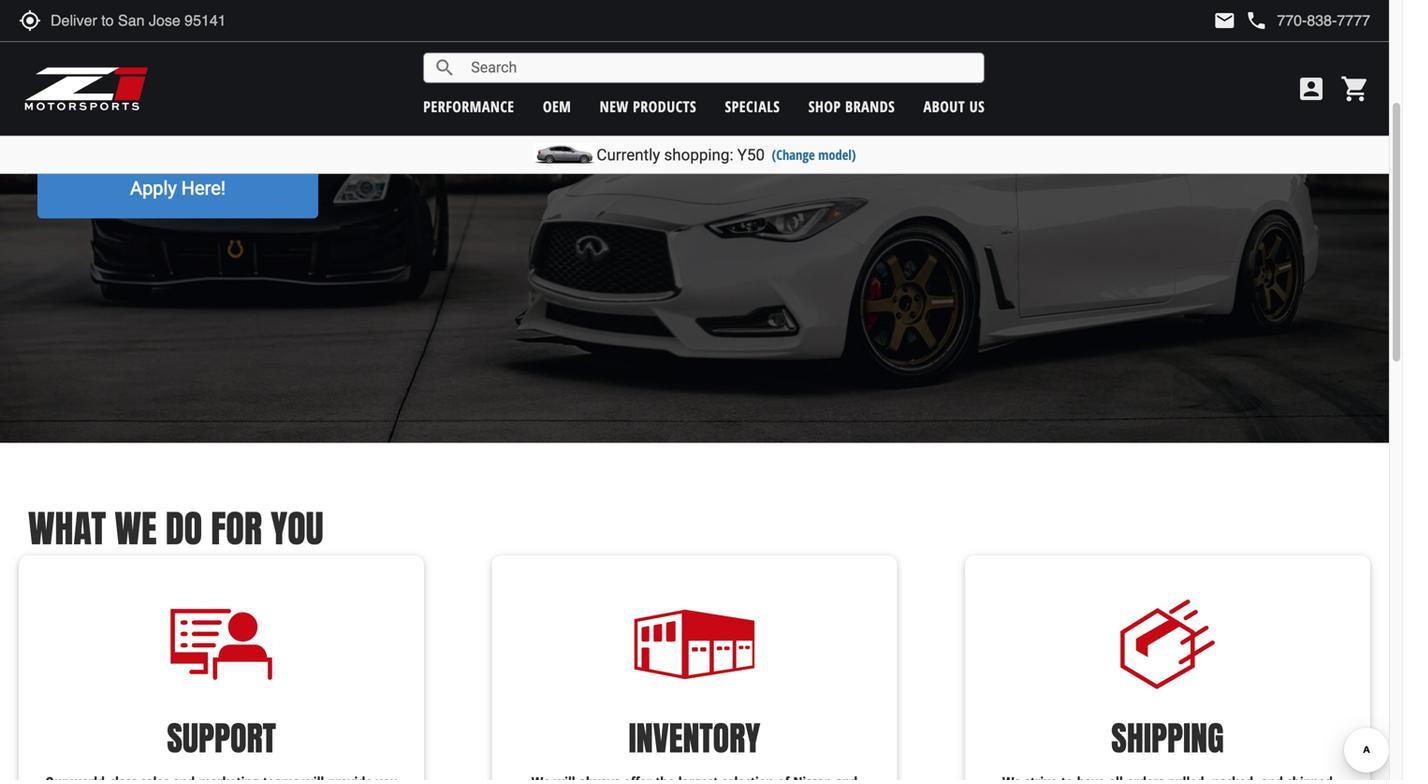 Task type: vqa. For each thing, say whether or not it's contained in the screenshot.
account_box
yes



Task type: locate. For each thing, give the bounding box(es) containing it.
new products link
[[600, 96, 697, 117]]

network
[[481, 35, 548, 57]]

shop
[[809, 96, 841, 117]]

1 to from the left
[[472, 89, 489, 111]]

the
[[78, 35, 104, 57], [572, 35, 598, 57], [493, 89, 520, 111], [657, 89, 684, 111]]

do
[[166, 501, 202, 557]]

1 vertical spatial and
[[611, 116, 643, 138]]

join the most connected and supplied nissan/infiniti network in the industry.
[[37, 35, 674, 57]]

the right in
[[572, 35, 598, 57]]

2 to from the left
[[863, 89, 879, 111]]

shop,
[[925, 89, 970, 111]]

products
[[633, 96, 697, 117]]

and down from
[[611, 116, 643, 138]]

to left your
[[863, 89, 879, 111]]

shop brands link
[[809, 96, 895, 117]]

my_location
[[19, 9, 41, 32]]

account_box
[[1297, 74, 1327, 104]]

to
[[472, 89, 489, 111], [863, 89, 879, 111]]

or
[[1040, 89, 1057, 111]]

and
[[249, 35, 280, 57], [611, 116, 643, 138]]

0 horizontal spatial to
[[472, 89, 489, 111]]

1 horizontal spatial to
[[863, 89, 879, 111]]

to up insanely
[[472, 89, 489, 111]]

fast
[[495, 116, 528, 138]]

1 horizontal spatial best
[[688, 89, 725, 111]]

and left supplied
[[249, 35, 280, 57]]

oem
[[543, 96, 571, 117]]

currently
[[597, 146, 660, 164]]

best up shipping,
[[524, 89, 560, 111]]

1 horizontal spatial and
[[611, 116, 643, 138]]

specials
[[725, 96, 780, 117]]

shopping_cart link
[[1336, 74, 1371, 104]]

best up unrivaled
[[688, 89, 725, 111]]

y50
[[738, 146, 765, 164]]

most
[[109, 35, 152, 57]]

0 vertical spatial and
[[249, 35, 280, 57]]

best
[[524, 89, 560, 111], [688, 89, 725, 111]]

becoming
[[37, 89, 121, 111]]

and inside becoming a z1 authorized installer gets you access to the best parts from the best brands, straight to your shop, garage, or warehouse. made possible through our massive inventory, insanely fast shipping, and unrivaled customer service.
[[611, 116, 643, 138]]

in
[[552, 35, 567, 57]]

becoming a z1 authorized installer gets you access to the best parts from the best brands, straight to your shop, garage, or warehouse. made possible through our massive inventory, insanely fast shipping, and unrivaled customer service.
[[37, 89, 1158, 138]]

apply here! button
[[37, 159, 318, 219]]

unrivaled
[[647, 116, 723, 138]]

inventory
[[629, 713, 761, 764]]

shipping
[[1112, 713, 1224, 764]]

we
[[115, 501, 157, 557]]

for
[[211, 501, 262, 557]]

our
[[233, 116, 260, 138]]

installer
[[262, 89, 329, 111]]

0 horizontal spatial best
[[524, 89, 560, 111]]



Task type: describe. For each thing, give the bounding box(es) containing it.
authorized
[[167, 89, 257, 111]]

garage,
[[974, 89, 1035, 111]]

what
[[28, 501, 106, 557]]

about us link
[[924, 96, 985, 117]]

account_box link
[[1292, 74, 1331, 104]]

parts
[[565, 89, 608, 111]]

supplied
[[284, 35, 355, 57]]

currently shopping: y50 (change model)
[[597, 146, 856, 164]]

access
[[408, 89, 467, 111]]

2 best from the left
[[688, 89, 725, 111]]

you
[[374, 89, 404, 111]]

straight
[[795, 89, 858, 111]]

gets
[[333, 89, 369, 111]]

performance
[[423, 96, 515, 117]]

about us
[[924, 96, 985, 117]]

the right join
[[78, 35, 104, 57]]

mail phone
[[1214, 9, 1268, 32]]

the up unrivaled
[[657, 89, 684, 111]]

join
[[37, 35, 73, 57]]

nissan/infiniti
[[359, 35, 476, 57]]

shopping_cart
[[1341, 74, 1371, 104]]

shopping:
[[664, 146, 734, 164]]

from
[[613, 89, 653, 111]]

search
[[434, 57, 456, 79]]

apply
[[130, 178, 177, 200]]

service.
[[811, 116, 876, 138]]

phone
[[1246, 9, 1268, 32]]

industry.
[[603, 35, 674, 57]]

here!
[[181, 178, 226, 200]]

1 best from the left
[[524, 89, 560, 111]]

about
[[924, 96, 965, 117]]

us
[[970, 96, 985, 117]]

shipping,
[[532, 116, 607, 138]]

a
[[126, 89, 136, 111]]

oem link
[[543, 96, 571, 117]]

support
[[167, 713, 276, 764]]

specials link
[[725, 96, 780, 117]]

new products
[[600, 96, 697, 117]]

brands,
[[729, 89, 790, 111]]

inventory,
[[339, 116, 417, 138]]

you
[[271, 501, 323, 557]]

made
[[37, 116, 84, 138]]

insanely
[[422, 116, 490, 138]]

apply here!
[[130, 178, 226, 200]]

phone link
[[1246, 9, 1371, 32]]

possible
[[89, 116, 159, 138]]

your
[[884, 89, 920, 111]]

0 horizontal spatial and
[[249, 35, 280, 57]]

customer
[[727, 116, 807, 138]]

the up fast
[[493, 89, 520, 111]]

(change
[[772, 146, 815, 164]]

what we do for you
[[28, 501, 323, 557]]

warehouse.
[[1061, 89, 1158, 111]]

performance link
[[423, 96, 515, 117]]

z1 motorsports logo image
[[23, 66, 149, 112]]

mail
[[1214, 9, 1236, 32]]

z1
[[141, 89, 162, 111]]

model)
[[818, 146, 856, 164]]

mail link
[[1214, 9, 1236, 32]]

apply here! link
[[37, 159, 318, 219]]

through
[[164, 116, 228, 138]]

shop brands
[[809, 96, 895, 117]]

connected
[[156, 35, 244, 57]]

brands
[[845, 96, 895, 117]]

massive
[[265, 116, 334, 138]]

new
[[600, 96, 629, 117]]

Search search field
[[456, 53, 984, 82]]

(change model) link
[[772, 146, 856, 164]]



